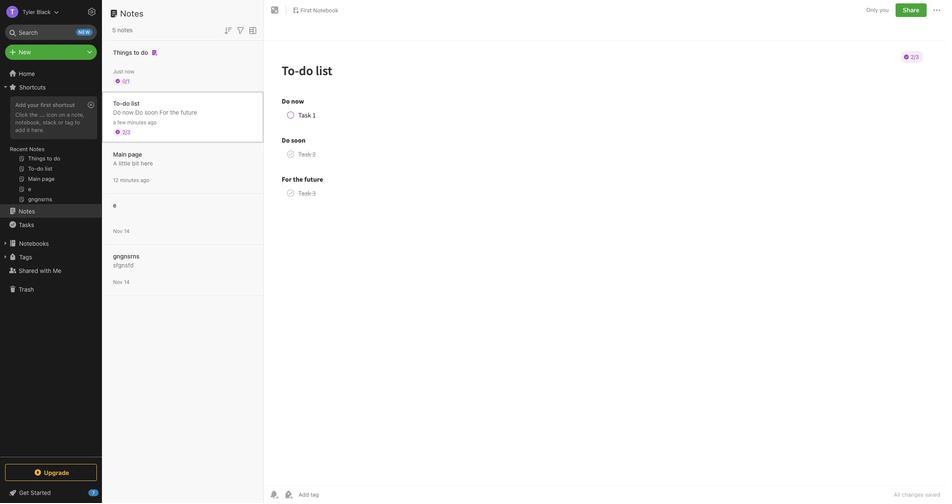 Task type: describe. For each thing, give the bounding box(es) containing it.
tasks button
[[0, 218, 102, 232]]

1 vertical spatial ago
[[140, 177, 149, 183]]

Sort options field
[[223, 25, 233, 36]]

it
[[27, 127, 30, 133]]

saved
[[925, 492, 940, 498]]

your
[[27, 102, 39, 108]]

shared
[[19, 267, 38, 274]]

2 nov 14 from the top
[[113, 279, 130, 285]]

5
[[112, 26, 116, 34]]

settings image
[[87, 7, 97, 17]]

share
[[903, 6, 920, 14]]

tyler black
[[23, 8, 51, 15]]

note list element
[[102, 0, 264, 504]]

click
[[15, 111, 28, 118]]

notes
[[117, 26, 133, 34]]

share button
[[896, 3, 927, 17]]

2 14 from the top
[[124, 279, 130, 285]]

icon
[[46, 111, 57, 118]]

main page
[[113, 151, 142, 158]]

recent
[[10, 146, 28, 153]]

stack
[[43, 119, 57, 126]]

add filters image
[[235, 25, 246, 36]]

click to collapse image
[[99, 488, 105, 498]]

add a reminder image
[[269, 490, 279, 500]]

bit
[[132, 160, 139, 167]]

tag
[[65, 119, 73, 126]]

sfgnsfd
[[113, 262, 134, 269]]

first notebook button
[[290, 4, 341, 16]]

notebook,
[[15, 119, 41, 126]]

a little bit here
[[113, 160, 153, 167]]

just now
[[113, 68, 135, 75]]

only you
[[866, 6, 889, 13]]

soon
[[145, 109, 158, 116]]

started
[[31, 490, 51, 497]]

e
[[113, 202, 116, 209]]

2 nov from the top
[[113, 279, 122, 285]]

a inside icon on a note, notebook, stack or tag to add it here.
[[67, 111, 70, 118]]

Help and Learning task checklist field
[[0, 487, 102, 500]]

all changes saved
[[894, 492, 940, 498]]

you
[[880, 6, 889, 13]]

recent notes
[[10, 146, 44, 153]]

1 nov from the top
[[113, 228, 122, 234]]

main
[[113, 151, 127, 158]]

1 horizontal spatial do
[[141, 49, 148, 56]]

all
[[894, 492, 900, 498]]

7
[[92, 490, 95, 496]]

notebook
[[313, 7, 338, 13]]

notes link
[[0, 204, 102, 218]]

2/3
[[122, 129, 130, 135]]

0 vertical spatial ago
[[148, 119, 157, 126]]

here.
[[31, 127, 44, 133]]

new
[[78, 29, 90, 35]]

notebooks
[[19, 240, 49, 247]]

add
[[15, 102, 26, 108]]

a
[[113, 160, 117, 167]]

...
[[39, 111, 45, 118]]

on
[[59, 111, 65, 118]]

more actions image
[[932, 5, 942, 15]]

first
[[300, 7, 312, 13]]

0 vertical spatial now
[[125, 68, 135, 75]]

home
[[19, 70, 35, 77]]

2 vertical spatial notes
[[19, 208, 35, 215]]

to inside the note list element
[[134, 49, 139, 56]]

tags button
[[0, 250, 102, 264]]

gngnsrns
[[113, 253, 139, 260]]

black
[[37, 8, 51, 15]]

1 14 from the top
[[124, 228, 130, 234]]

changes
[[902, 492, 924, 498]]

upgrade button
[[5, 464, 97, 481]]

new search field
[[11, 25, 93, 40]]

View options field
[[246, 25, 258, 36]]

0 vertical spatial minutes
[[127, 119, 146, 126]]

expand note image
[[270, 5, 280, 15]]

tree containing home
[[0, 67, 102, 457]]

little
[[119, 160, 130, 167]]

tags
[[19, 253, 32, 261]]

notes inside the note list element
[[120, 8, 144, 18]]



Task type: locate. For each thing, give the bounding box(es) containing it.
now down 'list' at top
[[122, 109, 134, 116]]

0 horizontal spatial do
[[123, 100, 130, 107]]

to inside icon on a note, notebook, stack or tag to add it here.
[[75, 119, 80, 126]]

Search text field
[[11, 25, 91, 40]]

0 horizontal spatial a
[[67, 111, 70, 118]]

1 vertical spatial notes
[[29, 146, 44, 153]]

upgrade
[[44, 469, 69, 477]]

0 vertical spatial to
[[134, 49, 139, 56]]

me
[[53, 267, 61, 274]]

shortcut
[[53, 102, 75, 108]]

tyler
[[23, 8, 35, 15]]

minutes up 2/3
[[127, 119, 146, 126]]

list
[[131, 100, 140, 107]]

a
[[67, 111, 70, 118], [113, 119, 116, 126]]

1 nov 14 from the top
[[113, 228, 130, 234]]

now inside to-do list do now do soon for the future
[[122, 109, 134, 116]]

1 vertical spatial nov 14
[[113, 279, 130, 285]]

add tag image
[[283, 490, 294, 500]]

group
[[0, 94, 102, 208]]

0/1
[[122, 78, 130, 84]]

nov 14 up gngnsrns
[[113, 228, 130, 234]]

a few minutes ago
[[113, 119, 157, 126]]

the
[[170, 109, 179, 116], [29, 111, 38, 118]]

5 notes
[[112, 26, 133, 34]]

add
[[15, 127, 25, 133]]

notebooks link
[[0, 237, 102, 250]]

1 vertical spatial now
[[122, 109, 134, 116]]

notes right recent
[[29, 146, 44, 153]]

shared with me link
[[0, 264, 102, 277]]

Add filters field
[[235, 25, 246, 36]]

ago
[[148, 119, 157, 126], [140, 177, 149, 183]]

for
[[160, 109, 169, 116]]

things to do
[[113, 49, 148, 56]]

More actions field
[[932, 3, 942, 17]]

tasks
[[19, 221, 34, 228]]

1 vertical spatial 14
[[124, 279, 130, 285]]

14 down sfgnsfd
[[124, 279, 130, 285]]

0 vertical spatial a
[[67, 111, 70, 118]]

new button
[[5, 45, 97, 60]]

future
[[181, 109, 197, 116]]

1 horizontal spatial do
[[135, 109, 143, 116]]

a right on
[[67, 111, 70, 118]]

first notebook
[[300, 7, 338, 13]]

shared with me
[[19, 267, 61, 274]]

minutes right 12
[[120, 177, 139, 183]]

Add tag field
[[298, 491, 362, 499]]

1 vertical spatial nov
[[113, 279, 122, 285]]

to right things
[[134, 49, 139, 56]]

here
[[141, 160, 153, 167]]

1 horizontal spatial to
[[134, 49, 139, 56]]

nov down sfgnsfd
[[113, 279, 122, 285]]

add your first shortcut
[[15, 102, 75, 108]]

notes
[[120, 8, 144, 18], [29, 146, 44, 153], [19, 208, 35, 215]]

now
[[125, 68, 135, 75], [122, 109, 134, 116]]

1 horizontal spatial the
[[170, 109, 179, 116]]

0 vertical spatial notes
[[120, 8, 144, 18]]

icon on a note, notebook, stack or tag to add it here.
[[15, 111, 84, 133]]

shortcuts
[[19, 83, 46, 91]]

0 vertical spatial nov
[[113, 228, 122, 234]]

1 vertical spatial minutes
[[120, 177, 139, 183]]

minutes
[[127, 119, 146, 126], [120, 177, 139, 183]]

shortcuts button
[[0, 80, 102, 94]]

the left ...
[[29, 111, 38, 118]]

1 vertical spatial do
[[123, 100, 130, 107]]

1 horizontal spatial a
[[113, 119, 116, 126]]

1 vertical spatial to
[[75, 119, 80, 126]]

12 minutes ago
[[113, 177, 149, 183]]

just
[[113, 68, 123, 75]]

14
[[124, 228, 130, 234], [124, 279, 130, 285]]

group containing add your first shortcut
[[0, 94, 102, 208]]

trash
[[19, 286, 34, 293]]

12
[[113, 177, 118, 183]]

a left few
[[113, 119, 116, 126]]

do down 'list' at top
[[135, 109, 143, 116]]

14 up gngnsrns
[[124, 228, 130, 234]]

nov
[[113, 228, 122, 234], [113, 279, 122, 285]]

the inside group
[[29, 111, 38, 118]]

do
[[113, 109, 121, 116], [135, 109, 143, 116]]

or
[[58, 119, 63, 126]]

0 vertical spatial do
[[141, 49, 148, 56]]

note window element
[[264, 0, 947, 504]]

Account field
[[0, 3, 59, 20]]

0 vertical spatial nov 14
[[113, 228, 130, 234]]

0 horizontal spatial to
[[75, 119, 80, 126]]

to
[[134, 49, 139, 56], [75, 119, 80, 126]]

nov down e
[[113, 228, 122, 234]]

nov 14
[[113, 228, 130, 234], [113, 279, 130, 285]]

notes up the 'tasks'
[[19, 208, 35, 215]]

note,
[[71, 111, 84, 118]]

home link
[[0, 67, 102, 80]]

with
[[40, 267, 51, 274]]

do right things
[[141, 49, 148, 56]]

a inside the note list element
[[113, 119, 116, 126]]

0 horizontal spatial the
[[29, 111, 38, 118]]

Note Editor text field
[[264, 41, 947, 486]]

1 vertical spatial a
[[113, 119, 116, 126]]

tree
[[0, 67, 102, 457]]

get started
[[19, 490, 51, 497]]

ago down "here"
[[140, 177, 149, 183]]

to-do list do now do soon for the future
[[113, 100, 197, 116]]

things
[[113, 49, 132, 56]]

get
[[19, 490, 29, 497]]

do down to-
[[113, 109, 121, 116]]

few
[[117, 119, 126, 126]]

expand tags image
[[2, 254, 9, 260]]

notes up notes
[[120, 8, 144, 18]]

the right for
[[170, 109, 179, 116]]

new
[[19, 48, 31, 56]]

1 do from the left
[[113, 109, 121, 116]]

do left 'list' at top
[[123, 100, 130, 107]]

trash link
[[0, 283, 102, 296]]

only
[[866, 6, 878, 13]]

do
[[141, 49, 148, 56], [123, 100, 130, 107]]

0 vertical spatial 14
[[124, 228, 130, 234]]

the inside to-do list do now do soon for the future
[[170, 109, 179, 116]]

page
[[128, 151, 142, 158]]

to down note,
[[75, 119, 80, 126]]

click the ...
[[15, 111, 45, 118]]

first
[[40, 102, 51, 108]]

to-
[[113, 100, 123, 107]]

ago down soon
[[148, 119, 157, 126]]

do inside to-do list do now do soon for the future
[[123, 100, 130, 107]]

expand notebooks image
[[2, 240, 9, 247]]

0 horizontal spatial do
[[113, 109, 121, 116]]

nov 14 down sfgnsfd
[[113, 279, 130, 285]]

now up 0/1
[[125, 68, 135, 75]]

group inside tree
[[0, 94, 102, 208]]

2 do from the left
[[135, 109, 143, 116]]



Task type: vqa. For each thing, say whether or not it's contained in the screenshot.
tag
yes



